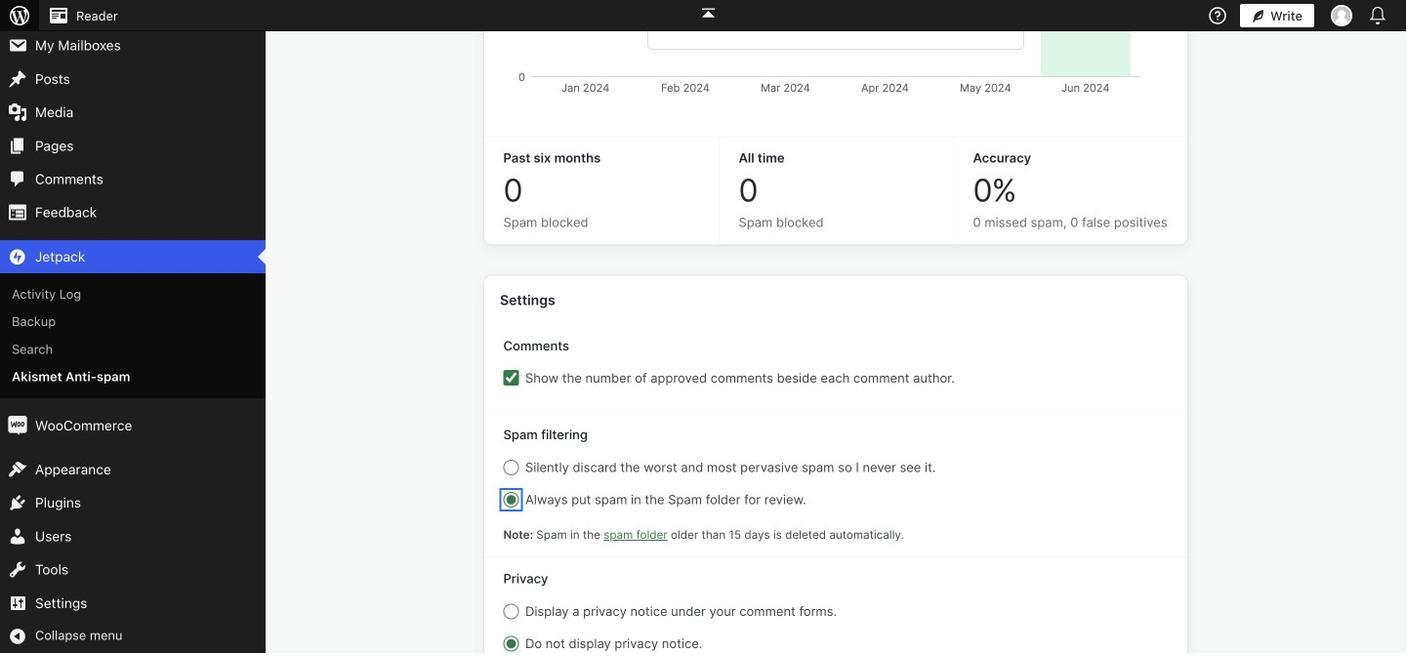 Task type: locate. For each thing, give the bounding box(es) containing it.
None checkbox
[[504, 370, 519, 386]]

None radio
[[504, 460, 519, 476], [504, 493, 519, 508], [504, 460, 519, 476], [504, 493, 519, 508]]

top image
[[699, 2, 714, 18]]

None radio
[[504, 604, 519, 620], [504, 637, 519, 652], [504, 604, 519, 620], [504, 637, 519, 652]]



Task type: vqa. For each thing, say whether or not it's contained in the screenshot.
Toolbar navigation
yes



Task type: describe. For each thing, give the bounding box(es) containing it.
toolbar navigation
[[0, 0, 1395, 31]]



